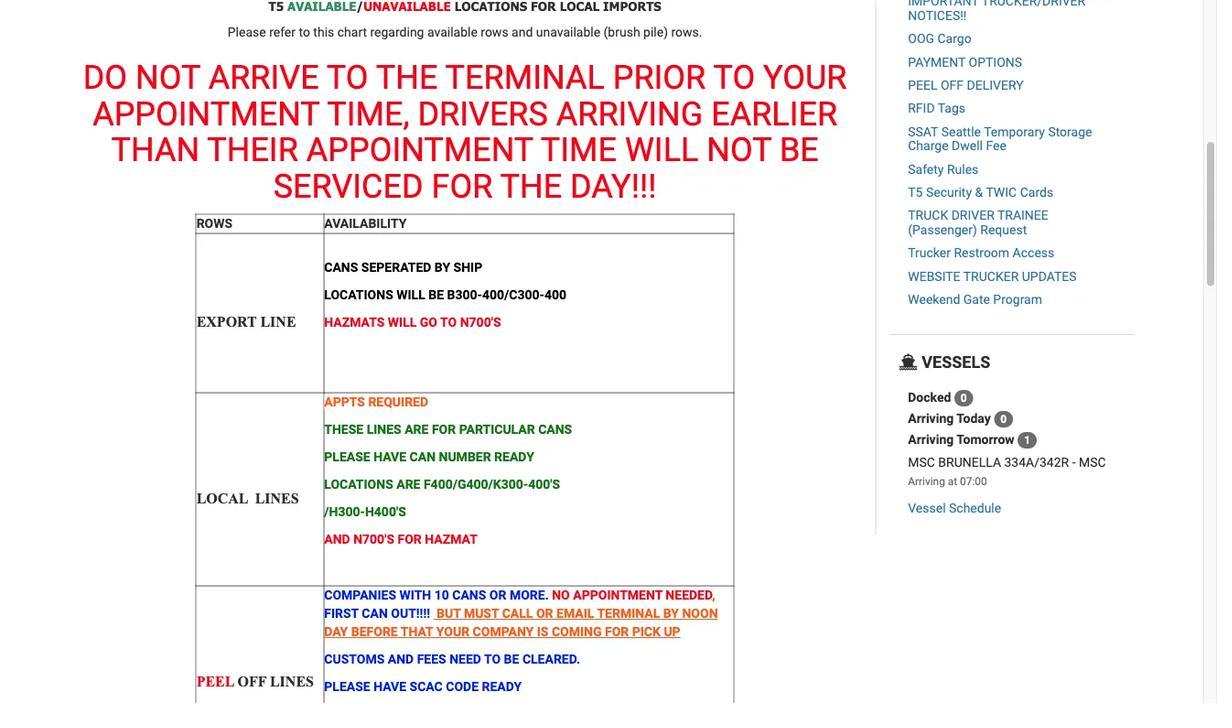 Task type: vqa. For each thing, say whether or not it's contained in the screenshot.
website
yes



Task type: locate. For each thing, give the bounding box(es) containing it.
1 vertical spatial your
[[437, 625, 470, 640]]

0 horizontal spatial 0
[[961, 392, 968, 405]]

or up must
[[490, 588, 507, 603]]

can up locations are f400/g400/k300-400's
[[410, 450, 436, 465]]

arrive
[[208, 59, 319, 98]]

local  lines
[[197, 490, 299, 507]]

1 vertical spatial will
[[397, 287, 426, 303]]

company
[[473, 625, 534, 640]]

2 vertical spatial lines
[[270, 674, 314, 691]]

do
[[83, 59, 127, 98]]

cards
[[1021, 185, 1054, 200]]

0 vertical spatial and
[[324, 532, 350, 547]]

0 vertical spatial terminal
[[446, 59, 605, 98]]

rfid tags link
[[909, 101, 966, 116]]

locations up hazmats
[[324, 287, 394, 303]]

ready right code
[[482, 680, 522, 695]]

cans up 400's
[[539, 422, 573, 438]]

1 vertical spatial 0
[[1001, 413, 1007, 426]]

1 horizontal spatial be
[[504, 652, 520, 667]]

locations
[[324, 287, 394, 303], [324, 477, 394, 493]]

safety rules link
[[909, 162, 979, 177]]

342r
[[1040, 455, 1070, 470]]

/h300-h400's
[[324, 505, 406, 520]]

0 vertical spatial can
[[410, 450, 436, 465]]

trucker
[[964, 269, 1019, 284]]

msc up the vessel
[[909, 455, 936, 470]]

is
[[537, 625, 549, 640]]

1 horizontal spatial cans
[[453, 588, 487, 603]]

0 vertical spatial or
[[490, 588, 507, 603]]

1 vertical spatial please
[[324, 680, 371, 695]]

peel inside the important trucker/driver notices!! oog cargo payment options peel off delivery rfid tags ssat seattle temporary storage charge dwell fee safety rules t5 security & twic cards truck driver trainee (passenger) request trucker restroom access website trucker updates weekend gate program
[[909, 78, 938, 93]]

companies with 10 cans or more. no appointment needed ,
[[324, 588, 716, 603]]

1 vertical spatial terminal
[[595, 607, 660, 622]]

for inside do not arrive to the terminal prior to your appointment time, drivers arriving earlier than their appointment time will not be serviced for the day!!!
[[432, 167, 493, 206]]

please for please have scac code ready
[[324, 680, 371, 695]]

by left ship
[[435, 260, 451, 275]]

0 vertical spatial be
[[780, 131, 819, 170]]

1 vertical spatial and
[[388, 652, 414, 667]]

tomorrow
[[957, 432, 1015, 447]]

will inside do not arrive to the terminal prior to your appointment time, drivers arriving earlier than their appointment time will not be serviced for the day!!!
[[625, 131, 699, 170]]

1 vertical spatial locations
[[324, 477, 394, 493]]

availability
[[324, 216, 407, 232]]

0 horizontal spatial n700's
[[354, 532, 395, 547]]

0 horizontal spatial the
[[376, 59, 438, 98]]

rows
[[197, 216, 233, 232]]

0 vertical spatial your
[[764, 59, 847, 98]]

0 vertical spatial 0
[[961, 392, 968, 405]]

3 arriving from the top
[[909, 475, 946, 488]]

gate
[[964, 292, 991, 307]]

0 horizontal spatial and
[[324, 532, 350, 547]]

please
[[324, 450, 371, 465], [324, 680, 371, 695]]

cans up first can out!!!! but must call or email
[[453, 588, 487, 603]]

1 horizontal spatial the
[[500, 167, 562, 206]]

customs
[[324, 652, 385, 667]]

by inside by noon day before
[[664, 607, 679, 622]]

1 horizontal spatial and
[[388, 652, 414, 667]]

call
[[502, 607, 533, 622]]

terminal up pick
[[595, 607, 660, 622]]

1 horizontal spatial can
[[410, 450, 436, 465]]

1 msc from the left
[[909, 455, 936, 470]]

vessel
[[909, 501, 946, 516]]

notices!!
[[909, 8, 967, 23]]

terminal inside do not arrive to the terminal prior to your appointment time, drivers arriving earlier than their appointment time will not be serviced for the day!!!
[[446, 59, 605, 98]]

will for n700's
[[388, 315, 417, 330]]

0 up tomorrow
[[1001, 413, 1007, 426]]

your inside do not arrive to the terminal prior to your appointment time, drivers arriving earlier than their appointment time will not be serviced for the day!!!
[[764, 59, 847, 98]]

400/c300-
[[483, 287, 545, 303]]

first
[[324, 607, 359, 622]]

customs and fees need to be cleared.
[[324, 652, 581, 667]]

to
[[327, 59, 369, 98], [714, 59, 756, 98], [441, 315, 457, 330], [484, 652, 501, 667]]

2 horizontal spatial be
[[780, 131, 819, 170]]

will left go
[[388, 315, 417, 330]]

2 have from the top
[[374, 680, 407, 695]]

these
[[324, 422, 364, 438]]

1 vertical spatial by
[[664, 607, 679, 622]]

do not arrive to the terminal prior to your appointment time, drivers arriving earlier than their appointment time will not be serviced for the day!!!
[[83, 59, 847, 206]]

1 horizontal spatial your
[[764, 59, 847, 98]]

0 vertical spatial have
[[374, 450, 407, 465]]

fees
[[417, 652, 447, 667]]

can
[[410, 450, 436, 465], [362, 607, 388, 622]]

first can out!!!! but must call or email
[[324, 607, 595, 622]]

1 vertical spatial ready
[[482, 680, 522, 695]]

0 vertical spatial will
[[625, 131, 699, 170]]

have up 'h400's'
[[374, 450, 407, 465]]

n700's down the 'b300-'
[[460, 315, 501, 330]]

0 horizontal spatial peel
[[197, 674, 234, 691]]

will for 400/c300-
[[397, 287, 426, 303]]

0 horizontal spatial be
[[429, 287, 444, 303]]

0 horizontal spatial or
[[490, 588, 507, 603]]

msc right -
[[1080, 455, 1107, 470]]

or up is
[[537, 607, 554, 622]]

1 vertical spatial arriving
[[909, 432, 954, 447]]

0 vertical spatial ready
[[495, 450, 535, 465]]

can up before
[[362, 607, 388, 622]]

locations up /h300-h400's
[[324, 477, 394, 493]]

please down customs
[[324, 680, 371, 695]]

1 vertical spatial are
[[397, 477, 421, 493]]

cans
[[324, 260, 358, 275], [539, 422, 573, 438], [453, 588, 487, 603]]

hazmat
[[425, 532, 478, 547]]

truck driver trainee (passenger) request link
[[909, 208, 1049, 238]]

time
[[541, 131, 617, 170]]

0 vertical spatial n700's
[[460, 315, 501, 330]]

1 horizontal spatial msc
[[1080, 455, 1107, 470]]

terminal
[[446, 59, 605, 98], [595, 607, 660, 622]]

1 vertical spatial off
[[238, 674, 267, 691]]

more.
[[510, 588, 549, 603]]

1 vertical spatial be
[[429, 287, 444, 303]]

0 vertical spatial not
[[136, 59, 200, 98]]

arriving
[[909, 411, 954, 426], [909, 432, 954, 447], [909, 475, 946, 488]]

1 arriving from the top
[[909, 411, 954, 426]]

ready down particular
[[495, 450, 535, 465]]

2 vertical spatial arriving
[[909, 475, 946, 488]]

2 please from the top
[[324, 680, 371, 695]]

0 vertical spatial please
[[324, 450, 371, 465]]

the left 'day!!!'
[[500, 167, 562, 206]]

twic
[[987, 185, 1018, 200]]

cans down availability
[[324, 260, 358, 275]]

1 horizontal spatial by
[[664, 607, 679, 622]]

the down regarding
[[376, 59, 438, 98]]

number
[[439, 450, 491, 465]]

n700's down /h300-h400's
[[354, 532, 395, 547]]

are down please have can number ready
[[397, 477, 421, 493]]

at
[[948, 475, 958, 488]]

have left the scac
[[374, 680, 407, 695]]

2 vertical spatial be
[[504, 652, 520, 667]]

cleared.
[[523, 652, 581, 667]]

0 horizontal spatial not
[[136, 59, 200, 98]]

1 horizontal spatial peel
[[909, 78, 938, 93]]

for down drivers
[[432, 167, 493, 206]]

0 horizontal spatial off
[[238, 674, 267, 691]]

will down prior
[[625, 131, 699, 170]]

appts
[[324, 395, 365, 410]]

0 vertical spatial arriving
[[909, 411, 954, 426]]

important trucker/driver notices!! link
[[909, 0, 1086, 23]]

restroom
[[955, 246, 1010, 261]]

0 vertical spatial by
[[435, 260, 451, 275]]

1 have from the top
[[374, 450, 407, 465]]

0 horizontal spatial by
[[435, 260, 451, 275]]

1 vertical spatial or
[[537, 607, 554, 622]]

0 vertical spatial cans
[[324, 260, 358, 275]]

by up up
[[664, 607, 679, 622]]

1 horizontal spatial n700's
[[460, 315, 501, 330]]

2 horizontal spatial cans
[[539, 422, 573, 438]]

need
[[450, 652, 482, 667]]

weekend
[[909, 292, 961, 307]]

0 horizontal spatial msc
[[909, 455, 936, 470]]

line
[[260, 314, 296, 330]]

please have scac code ready
[[324, 680, 522, 695]]

1 vertical spatial peel
[[197, 674, 234, 691]]

will
[[625, 131, 699, 170], [397, 287, 426, 303], [388, 315, 417, 330]]

drivers
[[418, 95, 548, 134]]

scac
[[410, 680, 443, 695]]

off
[[941, 78, 964, 93], [238, 674, 267, 691]]

please for please have can number ready
[[324, 450, 371, 465]]

ssat
[[909, 125, 939, 140]]

rules
[[948, 162, 979, 177]]

ready
[[495, 450, 535, 465], [482, 680, 522, 695]]

peel off lines
[[197, 674, 314, 691]]

particular
[[459, 422, 535, 438]]

will up hazmats will go to n700's
[[397, 287, 426, 303]]

terminal down and
[[446, 59, 605, 98]]

2 locations from the top
[[324, 477, 394, 493]]

0 vertical spatial locations
[[324, 287, 394, 303]]

1 vertical spatial not
[[707, 131, 772, 170]]

0 vertical spatial lines
[[367, 422, 402, 438]]

for
[[432, 167, 493, 206], [432, 422, 456, 438], [398, 532, 422, 547], [605, 625, 629, 640]]

for left pick
[[605, 625, 629, 640]]

trucker/driver
[[982, 0, 1086, 9]]

0 horizontal spatial cans
[[324, 260, 358, 275]]

1 please from the top
[[324, 450, 371, 465]]

payment options link
[[909, 55, 1023, 70]]

/
[[1035, 455, 1040, 470]]

please have can number ready
[[324, 450, 535, 465]]

important
[[909, 0, 979, 9]]

1 horizontal spatial off
[[941, 78, 964, 93]]

oog
[[909, 32, 935, 47]]

by noon day before
[[324, 607, 718, 640]]

are up please have can number ready
[[405, 422, 429, 438]]

0 vertical spatial peel
[[909, 78, 938, 93]]

and left fees
[[388, 652, 414, 667]]

1 locations from the top
[[324, 287, 394, 303]]

go
[[420, 315, 438, 330]]

locations for locations will be b300-400/c300-400
[[324, 287, 394, 303]]

0
[[961, 392, 968, 405], [1001, 413, 1007, 426]]

0 vertical spatial off
[[941, 78, 964, 93]]

locations for locations are f400/g400/k300-400's
[[324, 477, 394, 493]]

no
[[552, 588, 570, 603]]

0 horizontal spatial can
[[362, 607, 388, 622]]

appointment
[[93, 95, 320, 134], [307, 131, 534, 170], [573, 588, 663, 603]]

please down these
[[324, 450, 371, 465]]

are
[[405, 422, 429, 438], [397, 477, 421, 493]]

vessel schedule
[[909, 501, 1002, 516]]

1 vertical spatial have
[[374, 680, 407, 695]]

0 up today
[[961, 392, 968, 405]]

and down '/h300-'
[[324, 532, 350, 547]]

be
[[780, 131, 819, 170], [429, 287, 444, 303], [504, 652, 520, 667]]

2 vertical spatial will
[[388, 315, 417, 330]]

website
[[909, 269, 961, 284]]

1 horizontal spatial or
[[537, 607, 554, 622]]



Task type: describe. For each thing, give the bounding box(es) containing it.
schedule
[[950, 501, 1002, 516]]

0 vertical spatial the
[[376, 59, 438, 98]]

companies
[[324, 588, 397, 603]]

truck
[[909, 208, 949, 224]]

to right go
[[441, 315, 457, 330]]

to right prior
[[714, 59, 756, 98]]

cans seperated by ship
[[324, 260, 483, 275]]

storage
[[1049, 125, 1093, 140]]

charge
[[909, 139, 949, 154]]

website trucker updates link
[[909, 269, 1077, 284]]

code
[[446, 680, 479, 695]]

rfid
[[909, 101, 935, 116]]

trainee
[[998, 208, 1049, 224]]

1 vertical spatial cans
[[539, 422, 573, 438]]

weekend gate program link
[[909, 292, 1043, 307]]

up
[[664, 625, 681, 640]]

vessel schedule link
[[909, 501, 1002, 516]]

&
[[976, 185, 984, 200]]

temporary
[[985, 125, 1046, 140]]

cargo
[[938, 32, 972, 47]]

1 horizontal spatial 0
[[1001, 413, 1007, 426]]

than
[[111, 131, 200, 170]]

export
[[197, 314, 257, 330]]

0 vertical spatial are
[[405, 422, 429, 438]]

off inside the important trucker/driver notices!! oog cargo payment options peel off delivery rfid tags ssat seattle temporary storage charge dwell fee safety rules t5 security & twic cards truck driver trainee (passenger) request trucker restroom access website trucker updates weekend gate program
[[941, 78, 964, 93]]

fee
[[987, 139, 1007, 154]]

1 vertical spatial lines
[[255, 490, 299, 507]]

,
[[713, 588, 716, 603]]

today
[[957, 411, 991, 426]]

to
[[299, 25, 310, 40]]

1 vertical spatial can
[[362, 607, 388, 622]]

334a
[[1005, 455, 1035, 470]]

ready for please have scac code ready
[[482, 680, 522, 695]]

time,
[[327, 95, 410, 134]]

please
[[228, 25, 266, 40]]

ready for please have can number ready
[[495, 450, 535, 465]]

1 vertical spatial n700's
[[354, 532, 395, 547]]

(passenger)
[[909, 223, 978, 238]]

locations will be b300-400/c300-400
[[324, 287, 567, 303]]

regarding
[[370, 25, 424, 40]]

for down 'h400's'
[[398, 532, 422, 547]]

rows.
[[672, 25, 703, 40]]

earlier
[[712, 95, 838, 134]]

dwell
[[952, 139, 983, 154]]

400
[[545, 287, 567, 303]]

07:00
[[961, 475, 988, 488]]

day!!!
[[571, 167, 657, 206]]

trucker restroom access link
[[909, 246, 1055, 261]]

be inside do not arrive to the terminal prior to your appointment time, drivers arriving earlier than their appointment time will not be serviced for the day!!!
[[780, 131, 819, 170]]

b300-
[[447, 287, 483, 303]]

available
[[428, 25, 478, 40]]

arriving
[[557, 95, 704, 134]]

2 vertical spatial cans
[[453, 588, 487, 603]]

delivery
[[967, 78, 1024, 93]]

t5 security & twic cards link
[[909, 185, 1054, 200]]

to down the chart
[[327, 59, 369, 98]]

but
[[437, 607, 461, 622]]

have for scac
[[374, 680, 407, 695]]

this
[[313, 25, 334, 40]]

ssat seattle temporary storage charge dwell fee link
[[909, 125, 1093, 154]]

1
[[1025, 434, 1031, 447]]

important trucker/driver notices!! oog cargo payment options peel off delivery rfid tags ssat seattle temporary storage charge dwell fee safety rules t5 security & twic cards truck driver trainee (passenger) request trucker restroom access website trucker updates weekend gate program
[[909, 0, 1093, 307]]

to right need
[[484, 652, 501, 667]]

options
[[969, 55, 1023, 70]]

safety
[[909, 162, 945, 177]]

coming
[[552, 625, 602, 640]]

payment
[[909, 55, 966, 70]]

chart
[[338, 25, 367, 40]]

t5
[[909, 185, 923, 200]]

pick
[[632, 625, 661, 640]]

1 vertical spatial the
[[500, 167, 562, 206]]

have for can
[[374, 450, 407, 465]]

please refer to this chart regarding available rows and unavailable (brush pile) rows.
[[228, 25, 703, 40]]

400's
[[529, 477, 561, 493]]

pile)
[[644, 25, 668, 40]]

out!!!!
[[391, 607, 430, 622]]

2 msc from the left
[[1080, 455, 1107, 470]]

vessels
[[918, 353, 991, 372]]

locations are f400/g400/k300-400's
[[324, 477, 561, 493]]

docked 0 arriving today 0 arriving tomorrow 1 msc brunella 334a / 342r - msc arriving at 07:00
[[909, 390, 1107, 488]]

and
[[512, 25, 533, 40]]

driver
[[952, 208, 995, 224]]

1 horizontal spatial not
[[707, 131, 772, 170]]

0 horizontal spatial your
[[437, 625, 470, 640]]

required
[[368, 395, 429, 410]]

ship
[[454, 260, 483, 275]]

brunella
[[939, 455, 1002, 470]]

prior
[[613, 59, 706, 98]]

export line
[[197, 314, 296, 330]]

their
[[207, 131, 298, 170]]

f400/g400/k300-
[[424, 477, 529, 493]]

appts required
[[324, 395, 429, 410]]

h400's
[[365, 505, 406, 520]]

must
[[464, 607, 499, 622]]

2 arriving from the top
[[909, 432, 954, 447]]

these lines are for particular cans
[[324, 422, 573, 438]]

-
[[1073, 455, 1076, 470]]

ship image
[[899, 354, 918, 371]]

tags
[[938, 101, 966, 116]]

10
[[435, 588, 449, 603]]

noon
[[683, 607, 718, 622]]

for up please have can number ready
[[432, 422, 456, 438]]

/h300-
[[324, 505, 365, 520]]

rows
[[481, 25, 509, 40]]



